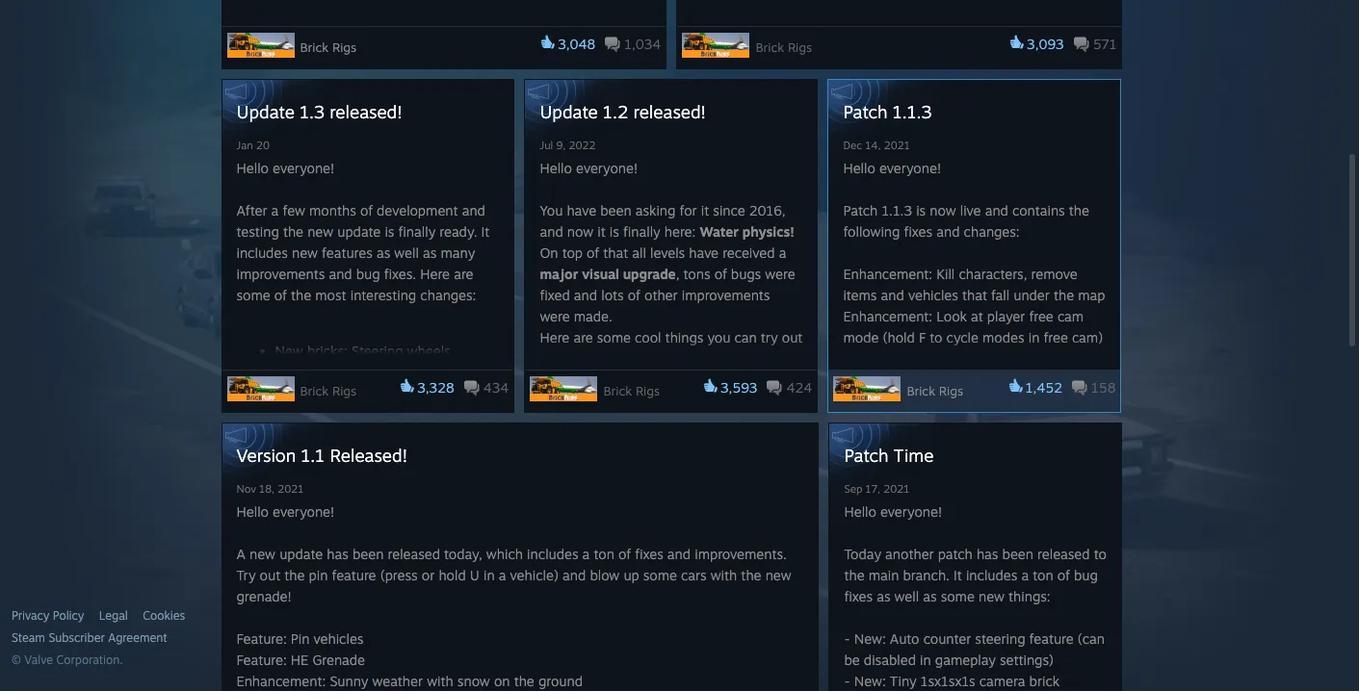 Task type: describe. For each thing, give the bounding box(es) containing it.
the left 158
[[1070, 393, 1090, 410]]

couplings
[[275, 385, 335, 402]]

is inside patch 1.1.3 is now live and contains the following fixes and changes:
[[917, 202, 926, 219]]

modes
[[983, 330, 1025, 346]]

the inside the today another patch has been released to the main branch. it includes a ton of bug fixes as well as some new things:
[[845, 568, 865, 584]]

item
[[1047, 478, 1074, 494]]

branch.
[[903, 568, 950, 584]]

1 - from the top
[[845, 631, 851, 648]]

vehicles inside 'enhancement: kill characters, remove items and vehicles that fall under the map enhancement: look at player free cam mode (hold f to cycle modes in free cam) enhancement: ability to unequip grenades by pressing the key again enhancement: display reason when the vehicle spawn button is disabled enhancement: reduce grenade damage (especially to buildings) enhancement: redesign current item widget enhancement: improve target marker ui enhancement: increase view distance when zooming in enhancement: ability to trigger fire actions without a numpad (displayed on the dashboard, bind a key to "next fire action" to use) enhancement: increase max range of mg bricks'
[[909, 287, 959, 304]]

the inside patch 1.1.3 is now live and contains the following fixes and changes:
[[1070, 202, 1090, 219]]

0 vertical spatial were
[[766, 266, 796, 282]]

improvements inside after a few months of development and testing the new update is finally ready. it includes new features as well as many improvements and bug fixes. here are some of the most interesting changes:
[[237, 266, 325, 282]]

0 horizontal spatial are
[[322, 7, 341, 23]]

some inside , tons of bugs were fixed and lots of other improvements were made. here are some cool things you can try out right now:
[[597, 330, 631, 346]]

lots
[[602, 287, 624, 304]]

on
[[540, 245, 559, 261]]

you
[[540, 202, 563, 219]]

changes: inside patch 1.1.3 is now live and contains the following fixes and changes:
[[964, 224, 1020, 240]]

seats,
[[333, 364, 369, 381]]

some inside after a few months of development and testing the new update is finally ready. it includes new features as well as many improvements and bug fixes. here are some of the most interesting changes:
[[237, 287, 270, 304]]

to down "modes"
[[980, 351, 993, 367]]

dec
[[844, 139, 863, 152]]

the down actions
[[844, 626, 864, 643]]

physics!
[[743, 224, 795, 240]]

zooming
[[882, 563, 935, 579]]

of right months
[[360, 202, 373, 219]]

sep
[[845, 483, 863, 496]]

unequip
[[997, 351, 1047, 367]]

with inside feature: pin vehicles feature: he grenade enhancement: sunny weather with snow on the ground
[[427, 674, 454, 690]]

everyone! for 1.1.3
[[880, 160, 942, 176]]

patch for patch 1.1.3
[[844, 101, 888, 122]]

as down main
[[877, 589, 891, 605]]

grenade!
[[237, 589, 292, 605]]

new
[[275, 343, 303, 359]]

enhancement: down "grenades"
[[844, 393, 933, 410]]

been for patch time
[[1003, 546, 1034, 563]]

update inside after a few months of development and testing the new update is finally ready. it includes new features as well as many improvements and bug fixes. here are some of the most interesting changes:
[[338, 224, 381, 240]]

and inside 'enhancement: kill characters, remove items and vehicles that fall under the map enhancement: look at player free cam mode (hold f to cycle modes in free cam) enhancement: ability to unequip grenades by pressing the key again enhancement: display reason when the vehicle spawn button is disabled enhancement: reduce grenade damage (especially to buildings) enhancement: redesign current item widget enhancement: improve target marker ui enhancement: increase view distance when zooming in enhancement: ability to trigger fire actions without a numpad (displayed on the dashboard, bind a key to "next fire action" to use) enhancement: increase max range of mg bricks'
[[881, 287, 905, 304]]

the down few
[[283, 224, 304, 240]]

button
[[935, 414, 976, 431]]

1 vertical spatial free
[[1044, 330, 1069, 346]]

oh, and here are the most important changes of this update:
[[237, 7, 616, 23]]

and inside new bricks: steering wheels, compact seats, new actuators, couplings and more
[[339, 385, 362, 402]]

compact
[[275, 364, 329, 381]]

now inside "you have been asking for it since 2016, and now it is finally here:"
[[567, 224, 594, 240]]

now inside patch 1.1.3 is now live and contains the following fixes and changes:
[[930, 202, 957, 219]]

and down 'features'
[[329, 266, 352, 282]]

0 horizontal spatial were
[[540, 308, 570, 325]]

the right here
[[345, 7, 366, 23]]

released!
[[330, 445, 408, 466]]

map
[[1079, 287, 1106, 304]]

camera
[[980, 674, 1026, 690]]

of up new
[[274, 287, 287, 304]]

2 - from the top
[[845, 674, 851, 690]]

as left many
[[423, 245, 437, 261]]

cookies steam subscriber agreement © valve corporation.
[[12, 609, 185, 668]]

©
[[12, 653, 21, 668]]

pressing
[[924, 372, 976, 388]]

released! for update 1.2 released!
[[634, 101, 706, 122]]

to down dashboard,
[[894, 648, 906, 664]]

improve
[[937, 520, 987, 537]]

grenades
[[844, 372, 901, 388]]

bugs
[[731, 266, 762, 282]]

everyone! for 1.2
[[576, 160, 638, 176]]

released for patch time
[[1038, 546, 1090, 563]]

hello everyone! for 1.1
[[237, 504, 335, 520]]

enhancement: up items
[[844, 266, 933, 282]]

new down the improvements.
[[766, 568, 792, 584]]

2 feature: from the top
[[237, 652, 287, 669]]

mg
[[1079, 669, 1101, 685]]

a
[[237, 546, 246, 563]]

cam)
[[1073, 330, 1104, 346]]

patch
[[938, 546, 973, 563]]

is inside 'enhancement: kill characters, remove items and vehicles that fall under the map enhancement: look at player free cam mode (hold f to cycle modes in free cam) enhancement: ability to unequip grenades by pressing the key again enhancement: display reason when the vehicle spawn button is disabled enhancement: reduce grenade damage (especially to buildings) enhancement: redesign current item widget enhancement: improve target marker ui enhancement: increase view distance when zooming in enhancement: ability to trigger fire actions without a numpad (displayed on the dashboard, bind a key to "next fire action" to use) enhancement: increase max range of mg bricks'
[[980, 414, 990, 431]]

you
[[708, 330, 731, 346]]

to up numpad
[[980, 584, 993, 600]]

enhancement: up main
[[844, 542, 933, 558]]

today,
[[444, 546, 483, 563]]

here inside , tons of bugs were fixed and lots of other improvements were made. here are some cool things you can try out right now:
[[540, 330, 570, 346]]

enhancement: down zooming
[[844, 584, 933, 600]]

privacy policy
[[12, 609, 84, 624]]

enhancement: down the (especially
[[844, 478, 933, 494]]

many
[[441, 245, 475, 261]]

distance
[[1026, 542, 1078, 558]]

changes: inside after a few months of development and testing the new update is finally ready. it includes new features as well as many improvements and bug fixes. here are some of the most interesting changes:
[[420, 287, 476, 304]]

1.2
[[603, 101, 629, 122]]

and up kill
[[937, 224, 960, 240]]

finally for update 1.2 released!
[[624, 224, 661, 240]]

weather
[[373, 674, 423, 690]]

enhancement: up bricks
[[844, 669, 933, 685]]

that inside "water physics! on top of that all levels have received a major visual upgrade"
[[603, 245, 628, 261]]

fire
[[1042, 584, 1062, 600]]

update for update 1.3 released!
[[237, 101, 295, 122]]

bug inside after a few months of development and testing the new update is finally ready. it includes new features as well as many improvements and bug fixes. here are some of the most interesting changes:
[[356, 266, 380, 282]]

has for time
[[977, 546, 999, 563]]

enhancement: inside feature: pin vehicles feature: he grenade enhancement: sunny weather with snow on the ground
[[237, 674, 326, 690]]

without
[[893, 605, 940, 622]]

- new: auto counter steering feature (can be disabled in gameplay settings) - new: tiny 1sx1sx1s camera brick
[[845, 631, 1105, 690]]

0 vertical spatial most
[[370, 7, 401, 23]]

patch 1.1.3 is now live and contains the following fixes and changes:
[[844, 202, 1090, 240]]

improvements inside , tons of bugs were fixed and lots of other improvements were made. here are some cool things you can try out right now:
[[682, 287, 770, 304]]

fixed
[[540, 287, 570, 304]]

released for version 1.1 released!
[[388, 546, 440, 563]]

includes inside a new update has been released today, which includes a ton of fixes and improvements. try out the pin feature (press or hold u in a vehicle) and blow up some cars with the new grenade!
[[527, 546, 579, 563]]

patch for patch 1.1.3 is now live and contains the following fixes and changes:
[[844, 202, 878, 219]]

enhancement: up (hold
[[844, 308, 933, 325]]

new left 'features'
[[292, 245, 318, 261]]

3,328
[[417, 380, 455, 396]]

to inside the today another patch has been released to the main branch. it includes a ton of bug fixes as well as some new things:
[[1094, 546, 1107, 563]]

has for 1.1
[[327, 546, 349, 563]]

3,593
[[721, 380, 758, 396]]

main
[[869, 568, 900, 584]]

after
[[237, 202, 267, 219]]

have inside "you have been asking for it since 2016, and now it is finally here:"
[[567, 202, 597, 219]]

1 ability from the top
[[937, 351, 976, 367]]

improvements.
[[695, 546, 787, 563]]

bind
[[941, 626, 969, 643]]

and inside , tons of bugs were fixed and lots of other improvements were made. here are some cool things you can try out right now:
[[574, 287, 598, 304]]

2016,
[[750, 202, 786, 219]]

fixes inside a new update has been released today, which includes a ton of fixes and improvements. try out the pin feature (press or hold u in a vehicle) and blow up some cars with the new grenade!
[[635, 546, 664, 563]]

bug inside the today another patch has been released to the main branch. it includes a ton of bug fixes as well as some new things:
[[1075, 568, 1098, 584]]

disabled inside - new: auto counter steering feature (can be disabled in gameplay settings) - new: tiny 1sx1sx1s camera brick
[[864, 652, 916, 669]]

to left buildings)
[[914, 457, 927, 473]]

new inside new bricks: steering wheels, compact seats, new actuators, couplings and more
[[373, 364, 399, 381]]

and inside "you have been asking for it since 2016, and now it is finally here:"
[[540, 224, 563, 240]]

0 horizontal spatial when
[[844, 563, 878, 579]]

(press
[[380, 568, 418, 584]]

1.1
[[301, 445, 325, 466]]

2021 for 1.1.3
[[884, 139, 910, 152]]

today
[[845, 546, 882, 563]]

following
[[844, 224, 900, 240]]

18,
[[259, 483, 275, 496]]

a inside after a few months of development and testing the new update is finally ready. it includes new features as well as many improvements and bug fixes. here are some of the most interesting changes:
[[271, 202, 279, 219]]

cool
[[635, 330, 662, 346]]

feature inside - new: auto counter steering feature (can be disabled in gameplay settings) - new: tiny 1sx1sx1s camera brick
[[1030, 631, 1074, 648]]

enhancement: kill characters, remove items and vehicles that fall under the map enhancement: look at player free cam mode (hold f to cycle modes in free cam) enhancement: ability to unequip grenades by pressing the key again enhancement: display reason when the vehicle spawn button is disabled enhancement: reduce grenade damage (especially to buildings) enhancement: redesign current item widget enhancement: improve target marker ui enhancement: increase view distance when zooming in enhancement: ability to trigger fire actions without a numpad (displayed on the dashboard, bind a key to "next fire action" to use) enhancement: increase max range of mg bricks
[[844, 266, 1106, 692]]

new down months
[[308, 224, 334, 240]]

the inside feature: pin vehicles feature: he grenade enhancement: sunny weather with snow on the ground
[[514, 674, 535, 690]]

as up fixes.
[[377, 245, 391, 261]]

steam
[[12, 631, 45, 646]]

with inside a new update has been released today, which includes a ton of fixes and improvements. try out the pin feature (press or hold u in a vehicle) and blow up some cars with the new grenade!
[[711, 568, 737, 584]]

received
[[723, 245, 775, 261]]

display
[[937, 393, 982, 410]]

well inside the today another patch has been released to the main branch. it includes a ton of bug fixes as well as some new things:
[[895, 589, 919, 605]]

is inside "you have been asking for it since 2016, and now it is finally here:"
[[610, 224, 620, 240]]

settings)
[[1000, 652, 1054, 669]]

and up "ready."
[[462, 202, 486, 219]]

of right lots
[[628, 287, 641, 304]]

hello for patch time
[[845, 504, 877, 520]]

of right tons
[[715, 266, 727, 282]]

under
[[1014, 287, 1050, 304]]

bricks:
[[307, 343, 348, 359]]

the up 'reason'
[[980, 372, 1000, 388]]

have inside "water physics! on top of that all levels have received a major visual upgrade"
[[689, 245, 719, 261]]

kill
[[937, 266, 955, 282]]

1sx1sx1s
[[921, 674, 976, 690]]

2 ability from the top
[[937, 584, 976, 600]]

, tons of bugs were fixed and lots of other improvements were made. here are some cool things you can try out right now:
[[540, 266, 803, 367]]

new right a
[[250, 546, 276, 563]]

released! for update 1.3 released!
[[330, 101, 402, 122]]

a right which
[[583, 546, 590, 563]]

water physics! on top of that all levels have received a major visual upgrade
[[540, 224, 795, 282]]

testing
[[237, 224, 279, 240]]

tons
[[684, 266, 711, 282]]

corporation.
[[56, 653, 123, 668]]

hello everyone! for 1.2
[[540, 160, 638, 176]]

571
[[1093, 36, 1117, 52]]

a up bind
[[944, 605, 951, 622]]

view
[[993, 542, 1022, 558]]

again
[[1030, 372, 1064, 388]]

a inside the today another patch has been released to the main branch. it includes a ton of bug fixes as well as some new things:
[[1022, 568, 1029, 584]]

important
[[405, 7, 466, 23]]

as down branch.
[[923, 589, 937, 605]]

snow
[[458, 674, 490, 690]]

17,
[[866, 483, 881, 496]]

a right bind
[[972, 626, 980, 643]]

bricks
[[844, 690, 880, 692]]

pin
[[291, 631, 310, 648]]

and right oh,
[[263, 7, 286, 23]]

which
[[486, 546, 523, 563]]



Task type: locate. For each thing, give the bounding box(es) containing it.
0 vertical spatial disabled
[[994, 414, 1046, 431]]

0 vertical spatial with
[[711, 568, 737, 584]]

- up be
[[845, 631, 851, 648]]

some down testing
[[237, 287, 270, 304]]

update 1.3 released!
[[237, 101, 402, 122]]

2 released from the left
[[1038, 546, 1090, 563]]

finally down the development
[[399, 224, 436, 240]]

most inside after a few months of development and testing the new update is finally ready. it includes new features as well as many improvements and bug fixes. here are some of the most interesting changes:
[[315, 287, 347, 304]]

cookies
[[143, 609, 185, 624]]

1 horizontal spatial most
[[370, 7, 401, 23]]

1 horizontal spatial it
[[954, 568, 963, 584]]

1 new: from the top
[[854, 631, 886, 648]]

1 horizontal spatial when
[[1032, 393, 1066, 410]]

1 vertical spatial vehicles
[[314, 631, 364, 648]]

enhancement: up the (especially
[[844, 436, 933, 452]]

auto
[[890, 631, 920, 648]]

of inside a new update has been released today, which includes a ton of fixes and improvements. try out the pin feature (press or hold u in a vehicle) and blow up some cars with the new grenade!
[[619, 546, 631, 563]]

hello everyone! down the nov 18, 2021
[[237, 504, 335, 520]]

agreement
[[108, 631, 167, 646]]

remove
[[1032, 266, 1078, 282]]

are up now:
[[574, 330, 593, 346]]

0 vertical spatial now
[[930, 202, 957, 219]]

ton inside the today another patch has been released to the main branch. it includes a ton of bug fixes as well as some new things:
[[1033, 568, 1054, 584]]

disabled inside 'enhancement: kill characters, remove items and vehicles that fall under the map enhancement: look at player free cam mode (hold f to cycle modes in free cam) enhancement: ability to unequip grenades by pressing the key again enhancement: display reason when the vehicle spawn button is disabled enhancement: reduce grenade damage (especially to buildings) enhancement: redesign current item widget enhancement: improve target marker ui enhancement: increase view distance when zooming in enhancement: ability to trigger fire actions without a numpad (displayed on the dashboard, bind a key to "next fire action" to use) enhancement: increase max range of mg bricks'
[[994, 414, 1046, 431]]

patch time
[[845, 445, 934, 466]]

3,093
[[1027, 36, 1065, 52]]

and right live
[[986, 202, 1009, 219]]

(hold
[[883, 330, 915, 346]]

1 horizontal spatial bug
[[1075, 568, 1098, 584]]

actions
[[844, 605, 889, 622]]

max
[[993, 669, 1019, 685]]

here up right
[[540, 330, 570, 346]]

hello for update 1.3 released!
[[237, 160, 269, 176]]

free down cam
[[1044, 330, 1069, 346]]

changes
[[470, 7, 522, 23]]

some inside the today another patch has been released to the main branch. it includes a ton of bug fixes as well as some new things:
[[941, 589, 975, 605]]

most left important
[[370, 7, 401, 23]]

vehicles down kill
[[909, 287, 959, 304]]

that
[[603, 245, 628, 261], [963, 287, 988, 304]]

when down again
[[1032, 393, 1066, 410]]

new: down action"
[[854, 674, 886, 690]]

it inside after a few months of development and testing the new update is finally ready. it includes new features as well as many improvements and bug fixes. here are some of the most interesting changes:
[[481, 224, 490, 240]]

released! right 1.3
[[330, 101, 402, 122]]

the up new
[[291, 287, 311, 304]]

1 horizontal spatial released
[[1038, 546, 1090, 563]]

patch for patch time
[[845, 445, 889, 466]]

0 horizontal spatial that
[[603, 245, 628, 261]]

2 has from the left
[[977, 546, 999, 563]]

feature:
[[237, 631, 287, 648], [237, 652, 287, 669]]

1 update from the left
[[237, 101, 295, 122]]

1 vertical spatial now
[[567, 224, 594, 240]]

in up unequip
[[1029, 330, 1040, 346]]

1 horizontal spatial ton
[[1033, 568, 1054, 584]]

finally inside after a few months of development and testing the new update is finally ready. it includes new features as well as many improvements and bug fixes. here are some of the most interesting changes:
[[399, 224, 436, 240]]

1,452
[[1026, 380, 1063, 396]]

out inside , tons of bugs were fixed and lots of other improvements were made. here are some cool things you can try out right now:
[[782, 330, 803, 346]]

is up visual
[[610, 224, 620, 240]]

2021 right 14, at the right of page
[[884, 139, 910, 152]]

2 update from the left
[[540, 101, 598, 122]]

grenade
[[987, 436, 1039, 452]]

1.1.3 inside patch 1.1.3 is now live and contains the following fixes and changes:
[[882, 202, 913, 219]]

1 horizontal spatial are
[[454, 266, 474, 282]]

0 horizontal spatial fixes
[[635, 546, 664, 563]]

hello for update 1.2 released!
[[540, 160, 572, 176]]

1 vertical spatial feature
[[1030, 631, 1074, 648]]

update
[[338, 224, 381, 240], [280, 546, 323, 563]]

1 horizontal spatial with
[[711, 568, 737, 584]]

fixes.
[[384, 266, 416, 282]]

2022
[[569, 139, 596, 152]]

1 horizontal spatial fixes
[[845, 589, 873, 605]]

includes inside after a few months of development and testing the new update is finally ready. it includes new features as well as many improvements and bug fixes. here are some of the most interesting changes:
[[237, 245, 288, 261]]

0 vertical spatial improvements
[[237, 266, 325, 282]]

hello down jan 20
[[237, 160, 269, 176]]

1.1.3 up the dec 14, 2021
[[893, 101, 932, 122]]

ability
[[937, 351, 976, 367], [937, 584, 976, 600]]

on inside 'enhancement: kill characters, remove items and vehicles that fall under the map enhancement: look at player free cam mode (hold f to cycle modes in free cam) enhancement: ability to unequip grenades by pressing the key again enhancement: display reason when the vehicle spawn button is disabled enhancement: reduce grenade damage (especially to buildings) enhancement: redesign current item widget enhancement: improve target marker ui enhancement: increase view distance when zooming in enhancement: ability to trigger fire actions without a numpad (displayed on the dashboard, bind a key to "next fire action" to use) enhancement: increase max range of mg bricks'
[[1077, 605, 1094, 622]]

patch inside patch 1.1.3 is now live and contains the following fixes and changes:
[[844, 202, 878, 219]]

1 vertical spatial are
[[454, 266, 474, 282]]

fixes inside patch 1.1.3 is now live and contains the following fixes and changes:
[[904, 224, 933, 240]]

contains
[[1013, 202, 1066, 219]]

1 vertical spatial well
[[895, 589, 919, 605]]

here
[[290, 7, 318, 23]]

of inside "water physics! on top of that all levels have received a major visual upgrade"
[[587, 245, 600, 261]]

vehicles
[[909, 287, 959, 304], [314, 631, 364, 648]]

1 increase from the top
[[937, 542, 989, 558]]

2 vertical spatial fixes
[[845, 589, 873, 605]]

grenade
[[313, 652, 365, 669]]

the down the improvements.
[[741, 568, 762, 584]]

1 vertical spatial disabled
[[864, 652, 916, 669]]

few
[[283, 202, 305, 219]]

has
[[327, 546, 349, 563], [977, 546, 999, 563]]

it inside the today another patch has been released to the main branch. it includes a ton of bug fixes as well as some new things:
[[954, 568, 963, 584]]

fall
[[992, 287, 1010, 304]]

0 horizontal spatial changes:
[[420, 287, 476, 304]]

update 1.2 released!
[[540, 101, 706, 122]]

0 vertical spatial ton
[[594, 546, 615, 563]]

1 finally from the left
[[399, 224, 436, 240]]

1 horizontal spatial feature
[[1030, 631, 1074, 648]]

it right "ready."
[[481, 224, 490, 240]]

been down target
[[1003, 546, 1034, 563]]

1 horizontal spatial finally
[[624, 224, 661, 240]]

1 released from the left
[[388, 546, 440, 563]]

of right top
[[587, 245, 600, 261]]

1 horizontal spatial disabled
[[994, 414, 1046, 431]]

made.
[[574, 308, 613, 325]]

or
[[422, 568, 435, 584]]

jul 9, 2022
[[540, 139, 596, 152]]

some up bind
[[941, 589, 975, 605]]

0 horizontal spatial disabled
[[864, 652, 916, 669]]

0 vertical spatial new:
[[854, 631, 886, 648]]

1 vertical spatial 1.1.3
[[882, 202, 913, 219]]

2021 for 1.1
[[278, 483, 304, 496]]

new: down actions
[[854, 631, 886, 648]]

most down 'features'
[[315, 287, 347, 304]]

increase
[[937, 542, 989, 558], [937, 669, 989, 685]]

range
[[1023, 669, 1059, 685]]

enhancement: down widget at the bottom right of the page
[[844, 520, 933, 537]]

to right f
[[930, 330, 943, 346]]

has inside the today another patch has been released to the main branch. it includes a ton of bug fixes as well as some new things:
[[977, 546, 999, 563]]

finally inside "you have been asking for it since 2016, and now it is finally here:"
[[624, 224, 661, 240]]

1 has from the left
[[327, 546, 349, 563]]

434
[[483, 380, 509, 396]]

1.1.3 for patch 1.1.3 is now live and contains the following fixes and changes:
[[882, 202, 913, 219]]

on right snow
[[494, 674, 510, 690]]

a inside "water physics! on top of that all levels have received a major visual upgrade"
[[779, 245, 787, 261]]

hello everyone! down sep 17, 2021
[[845, 504, 943, 520]]

(can
[[1078, 631, 1105, 648]]

in down "counter"
[[920, 652, 932, 669]]

1 vertical spatial feature:
[[237, 652, 287, 669]]

been up (press
[[353, 546, 384, 563]]

the down today
[[845, 568, 865, 584]]

released inside the today another patch has been released to the main branch. it includes a ton of bug fixes as well as some new things:
[[1038, 546, 1090, 563]]

the up cam
[[1054, 287, 1075, 304]]

0 vertical spatial feature:
[[237, 631, 287, 648]]

and left blow at the bottom left of page
[[563, 568, 586, 584]]

0 horizontal spatial bug
[[356, 266, 380, 282]]

steering
[[352, 343, 403, 359]]

1 horizontal spatial update
[[540, 101, 598, 122]]

0 vertical spatial fixes
[[904, 224, 933, 240]]

ton up blow at the bottom left of page
[[594, 546, 615, 563]]

feature: pin vehicles feature: he grenade enhancement: sunny weather with snow on the ground
[[237, 631, 583, 690]]

he
[[291, 652, 309, 669]]

changes: down many
[[420, 287, 476, 304]]

1 vertical spatial patch
[[844, 202, 878, 219]]

sunny
[[330, 674, 369, 690]]

everyone! for 1.3
[[273, 160, 335, 176]]

with left snow
[[427, 674, 454, 690]]

been inside a new update has been released today, which includes a ton of fixes and improvements. try out the pin feature (press or hold u in a vehicle) and blow up some cars with the new grenade!
[[353, 546, 384, 563]]

marker
[[1032, 520, 1076, 537]]

0 horizontal spatial on
[[494, 674, 510, 690]]

patch 1.1.3
[[844, 101, 932, 122]]

reduce
[[937, 436, 984, 452]]

2 new: from the top
[[854, 674, 886, 690]]

were down the fixed
[[540, 308, 570, 325]]

hello down sep on the right of page
[[845, 504, 877, 520]]

hello everyone! for time
[[845, 504, 943, 520]]

everyone! down 2022
[[576, 160, 638, 176]]

feature: left pin
[[237, 631, 287, 648]]

on inside feature: pin vehicles feature: he grenade enhancement: sunny weather with snow on the ground
[[494, 674, 510, 690]]

0 horizontal spatial update
[[280, 546, 323, 563]]

0 horizontal spatial out
[[260, 568, 281, 584]]

bug right the fire
[[1075, 568, 1098, 584]]

0 horizontal spatial feature
[[332, 568, 376, 584]]

out inside a new update has been released today, which includes a ton of fixes and improvements. try out the pin feature (press or hold u in a vehicle) and blow up some cars with the new grenade!
[[260, 568, 281, 584]]

finally for update 1.3 released!
[[399, 224, 436, 240]]

0 vertical spatial out
[[782, 330, 803, 346]]

privacy
[[12, 609, 49, 624]]

includes inside the today another patch has been released to the main branch. it includes a ton of bug fixes as well as some new things:
[[967, 568, 1018, 584]]

has inside a new update has been released today, which includes a ton of fixes and improvements. try out the pin feature (press or hold u in a vehicle) and blow up some cars with the new grenade!
[[327, 546, 349, 563]]

0 horizontal spatial has
[[327, 546, 349, 563]]

0 vertical spatial on
[[1077, 605, 1094, 622]]

it up visual
[[598, 224, 606, 240]]

spawn
[[891, 414, 931, 431]]

"next
[[1026, 626, 1061, 643]]

0 vertical spatial patch
[[844, 101, 888, 122]]

finally up all
[[624, 224, 661, 240]]

fixes inside the today another patch has been released to the main branch. it includes a ton of bug fixes as well as some new things:
[[845, 589, 873, 605]]

mode
[[844, 330, 879, 346]]

1 vertical spatial bug
[[1075, 568, 1098, 584]]

the left ground
[[514, 674, 535, 690]]

1 vertical spatial here
[[540, 330, 570, 346]]

subscriber
[[49, 631, 105, 646]]

update:
[[569, 7, 616, 23]]

target
[[991, 520, 1028, 537]]

and up made.
[[574, 287, 598, 304]]

major
[[540, 266, 579, 282]]

enhancement: down (hold
[[844, 351, 933, 367]]

0 horizontal spatial includes
[[237, 245, 288, 261]]

enhancement: down he
[[237, 674, 326, 690]]

a down physics! on the right top of the page
[[779, 245, 787, 261]]

today another patch has been released to the main branch. it includes a ton of bug fixes as well as some new things:
[[845, 546, 1107, 605]]

new inside the today another patch has been released to the main branch. it includes a ton of bug fixes as well as some new things:
[[979, 589, 1005, 605]]

1,034
[[625, 36, 662, 52]]

0 vertical spatial it
[[481, 224, 490, 240]]

1 horizontal spatial improvements
[[682, 287, 770, 304]]

cycle
[[947, 330, 979, 346]]

been for version 1.1 released!
[[353, 546, 384, 563]]

1.1.3 for patch 1.1.3
[[893, 101, 932, 122]]

0 vertical spatial that
[[603, 245, 628, 261]]

0 horizontal spatial improvements
[[237, 266, 325, 282]]

0 vertical spatial key
[[1004, 372, 1026, 388]]

0 vertical spatial it
[[701, 202, 709, 219]]

been inside "you have been asking for it since 2016, and now it is finally here:"
[[601, 202, 632, 219]]

1 horizontal spatial here
[[540, 330, 570, 346]]

a up 'things:'
[[1022, 568, 1029, 584]]

development
[[377, 202, 458, 219]]

1 vertical spatial changes:
[[420, 287, 476, 304]]

of inside the today another patch has been released to the main branch. it includes a ton of bug fixes as well as some new things:
[[1058, 568, 1071, 584]]

the left the pin
[[285, 568, 305, 584]]

0 horizontal spatial released
[[388, 546, 440, 563]]

everyone! down sep 17, 2021
[[881, 504, 943, 520]]

a down which
[[499, 568, 506, 584]]

0 vertical spatial free
[[1030, 308, 1054, 325]]

characters,
[[959, 266, 1028, 282]]

and up cars
[[668, 546, 691, 563]]

0 vertical spatial when
[[1032, 393, 1066, 410]]

fire
[[1065, 626, 1088, 643]]

in inside - new: auto counter steering feature (can be disabled in gameplay settings) - new: tiny 1sx1sx1s camera brick
[[920, 652, 932, 669]]

hello down dec
[[844, 160, 876, 176]]

in right zooming
[[939, 563, 950, 579]]

since
[[713, 202, 746, 219]]

up
[[624, 568, 640, 584]]

1 vertical spatial when
[[844, 563, 878, 579]]

1 released! from the left
[[330, 101, 402, 122]]

2 vertical spatial patch
[[845, 445, 889, 466]]

jan
[[237, 139, 253, 152]]

0 vertical spatial here
[[420, 266, 450, 282]]

update for update 1.2 released!
[[540, 101, 598, 122]]

0 horizontal spatial it
[[598, 224, 606, 240]]

fixes down main
[[845, 589, 873, 605]]

1 vertical spatial it
[[598, 224, 606, 240]]

everyone! for 1.1
[[273, 504, 335, 520]]

pin
[[309, 568, 328, 584]]

well inside after a few months of development and testing the new update is finally ready. it includes new features as well as many improvements and bug fixes. here are some of the most interesting changes:
[[395, 245, 419, 261]]

includes
[[237, 245, 288, 261], [527, 546, 579, 563], [967, 568, 1018, 584]]

time
[[894, 445, 934, 466]]

cars
[[681, 568, 707, 584]]

1 vertical spatial key
[[984, 626, 1006, 643]]

0 horizontal spatial with
[[427, 674, 454, 690]]

0 horizontal spatial finally
[[399, 224, 436, 240]]

1 horizontal spatial now
[[930, 202, 957, 219]]

have up tons
[[689, 245, 719, 261]]

0 vertical spatial have
[[567, 202, 597, 219]]

0 vertical spatial 1.1.3
[[893, 101, 932, 122]]

released down marker
[[1038, 546, 1090, 563]]

everyone! up few
[[273, 160, 335, 176]]

increase down improve
[[937, 542, 989, 558]]

here down many
[[420, 266, 450, 282]]

fixes right following
[[904, 224, 933, 240]]

0 horizontal spatial update
[[237, 101, 295, 122]]

valve
[[24, 653, 53, 668]]

dashboard,
[[868, 626, 937, 643]]

1 horizontal spatial that
[[963, 287, 988, 304]]

of left the 'this'
[[526, 7, 539, 23]]

feature inside a new update has been released today, which includes a ton of fixes and improvements. try out the pin feature (press or hold u in a vehicle) and blow up some cars with the new grenade!
[[332, 568, 376, 584]]

changes:
[[964, 224, 1020, 240], [420, 287, 476, 304]]

update inside a new update has been released today, which includes a ton of fixes and improvements. try out the pin feature (press or hold u in a vehicle) and blow up some cars with the new grenade!
[[280, 546, 323, 563]]

disabled up tiny on the bottom right of page
[[864, 652, 916, 669]]

this
[[543, 7, 565, 23]]

1 vertical spatial ton
[[1033, 568, 1054, 584]]

try
[[761, 330, 778, 346]]

0 horizontal spatial well
[[395, 245, 419, 261]]

the right contains
[[1070, 202, 1090, 219]]

hold
[[439, 568, 466, 584]]

hello everyone! down "20"
[[237, 160, 335, 176]]

some inside a new update has been released today, which includes a ton of fixes and improvements. try out the pin feature (press or hold u in a vehicle) and blow up some cars with the new grenade!
[[644, 568, 677, 584]]

cookies link
[[143, 609, 185, 624]]

1 vertical spatial on
[[494, 674, 510, 690]]

1 horizontal spatial have
[[689, 245, 719, 261]]

finally
[[399, 224, 436, 240], [624, 224, 661, 240]]

2 increase from the top
[[937, 669, 989, 685]]

key down numpad
[[984, 626, 1006, 643]]

is left live
[[917, 202, 926, 219]]

1 horizontal spatial has
[[977, 546, 999, 563]]

released up or
[[388, 546, 440, 563]]

1 horizontal spatial it
[[701, 202, 709, 219]]

1 feature: from the top
[[237, 631, 287, 648]]

after a few months of development and testing the new update is finally ready. it includes new features as well as many improvements and bug fixes. here are some of the most interesting changes:
[[237, 202, 490, 304]]

0 vertical spatial includes
[[237, 245, 288, 261]]

(especially
[[844, 457, 910, 473]]

well up fixes.
[[395, 245, 419, 261]]

now
[[930, 202, 957, 219], [567, 224, 594, 240]]

been inside the today another patch has been released to the main branch. it includes a ton of bug fixes as well as some new things:
[[1003, 546, 1034, 563]]

1 vertical spatial improvements
[[682, 287, 770, 304]]

increase down "counter"
[[937, 669, 989, 685]]

1 horizontal spatial were
[[766, 266, 796, 282]]

vehicles inside feature: pin vehicles feature: he grenade enhancement: sunny weather with snow on the ground
[[314, 631, 364, 648]]

action"
[[844, 648, 890, 664]]

hello for patch 1.1.3
[[844, 160, 876, 176]]

update up 'features'
[[338, 224, 381, 240]]

policy
[[53, 609, 84, 624]]

1 vertical spatial -
[[845, 674, 851, 690]]

0 horizontal spatial most
[[315, 287, 347, 304]]

2 horizontal spatial been
[[1003, 546, 1034, 563]]

new
[[308, 224, 334, 240], [292, 245, 318, 261], [373, 364, 399, 381], [250, 546, 276, 563], [766, 568, 792, 584], [979, 589, 1005, 605]]

everyone! for time
[[881, 504, 943, 520]]

,
[[676, 266, 680, 282]]

are inside after a few months of development and testing the new update is finally ready. it includes new features as well as many improvements and bug fixes. here are some of the most interesting changes:
[[454, 266, 474, 282]]

2021 for time
[[884, 483, 910, 496]]

in inside a new update has been released today, which includes a ton of fixes and improvements. try out the pin feature (press or hold u in a vehicle) and blow up some cars with the new grenade!
[[484, 568, 495, 584]]

0 horizontal spatial here
[[420, 266, 450, 282]]

brick
[[1030, 674, 1060, 690]]

hello for version 1.1 released!
[[237, 504, 269, 520]]

is inside after a few months of development and testing the new update is finally ready. it includes new features as well as many improvements and bug fixes. here are some of the most interesting changes:
[[385, 224, 395, 240]]

on up fire
[[1077, 605, 1094, 622]]

2 finally from the left
[[624, 224, 661, 240]]

are inside , tons of bugs were fixed and lots of other improvements were made. here are some cool things you can try out right now:
[[574, 330, 593, 346]]

ability down cycle
[[937, 351, 976, 367]]

that up the at
[[963, 287, 988, 304]]

key
[[1004, 372, 1026, 388], [984, 626, 1006, 643]]

1 vertical spatial new:
[[854, 674, 886, 690]]

oh,
[[237, 7, 259, 23]]

2 released! from the left
[[634, 101, 706, 122]]

0 vertical spatial bug
[[356, 266, 380, 282]]

tiny
[[890, 674, 917, 690]]

hello everyone! for 1.1.3
[[844, 160, 942, 176]]

to left ""next"
[[1009, 626, 1022, 643]]

2 vertical spatial includes
[[967, 568, 1018, 584]]

0 vertical spatial ability
[[937, 351, 976, 367]]

were right bugs
[[766, 266, 796, 282]]

hello everyone! for 1.3
[[237, 160, 335, 176]]

are right here
[[322, 7, 341, 23]]

that inside 'enhancement: kill characters, remove items and vehicles that fall under the map enhancement: look at player free cam mode (hold f to cycle modes in free cam) enhancement: ability to unequip grenades by pressing the key again enhancement: display reason when the vehicle spawn button is disabled enhancement: reduce grenade damage (especially to buildings) enhancement: redesign current item widget enhancement: improve target marker ui enhancement: increase view distance when zooming in enhancement: ability to trigger fire actions without a numpad (displayed on the dashboard, bind a key to "next fire action" to use) enhancement: increase max range of mg bricks'
[[963, 287, 988, 304]]

ui
[[1080, 520, 1093, 537]]

0 horizontal spatial ton
[[594, 546, 615, 563]]

1 vertical spatial fixes
[[635, 546, 664, 563]]

0 horizontal spatial now
[[567, 224, 594, 240]]

ton inside a new update has been released today, which includes a ton of fixes and improvements. try out the pin feature (press or hold u in a vehicle) and blow up some cars with the new grenade!
[[594, 546, 615, 563]]

of inside 'enhancement: kill characters, remove items and vehicles that fall under the map enhancement: look at player free cam mode (hold f to cycle modes in free cam) enhancement: ability to unequip grenades by pressing the key again enhancement: display reason when the vehicle spawn button is disabled enhancement: reduce grenade damage (especially to buildings) enhancement: redesign current item widget enhancement: improve target marker ui enhancement: increase view distance when zooming in enhancement: ability to trigger fire actions without a numpad (displayed on the dashboard, bind a key to "next fire action" to use) enhancement: increase max range of mg bricks'
[[1063, 669, 1075, 685]]

is
[[917, 202, 926, 219], [385, 224, 395, 240], [610, 224, 620, 240], [980, 414, 990, 431]]

2021 right 17,
[[884, 483, 910, 496]]

0 vertical spatial -
[[845, 631, 851, 648]]

0 horizontal spatial been
[[353, 546, 384, 563]]

and down you
[[540, 224, 563, 240]]

released inside a new update has been released today, which includes a ton of fixes and improvements. try out the pin feature (press or hold u in a vehicle) and blow up some cars with the new grenade!
[[388, 546, 440, 563]]

1 vertical spatial that
[[963, 287, 988, 304]]

0 vertical spatial update
[[338, 224, 381, 240]]

patch
[[844, 101, 888, 122], [844, 202, 878, 219], [845, 445, 889, 466]]

now:
[[573, 351, 603, 367]]

0 vertical spatial are
[[322, 7, 341, 23]]

here inside after a few months of development and testing the new update is finally ready. it includes new features as well as many improvements and bug fixes. here are some of the most interesting changes:
[[420, 266, 450, 282]]

1 horizontal spatial released!
[[634, 101, 706, 122]]

free down "under" at the right top
[[1030, 308, 1054, 325]]



Task type: vqa. For each thing, say whether or not it's contained in the screenshot.
bottom friends
no



